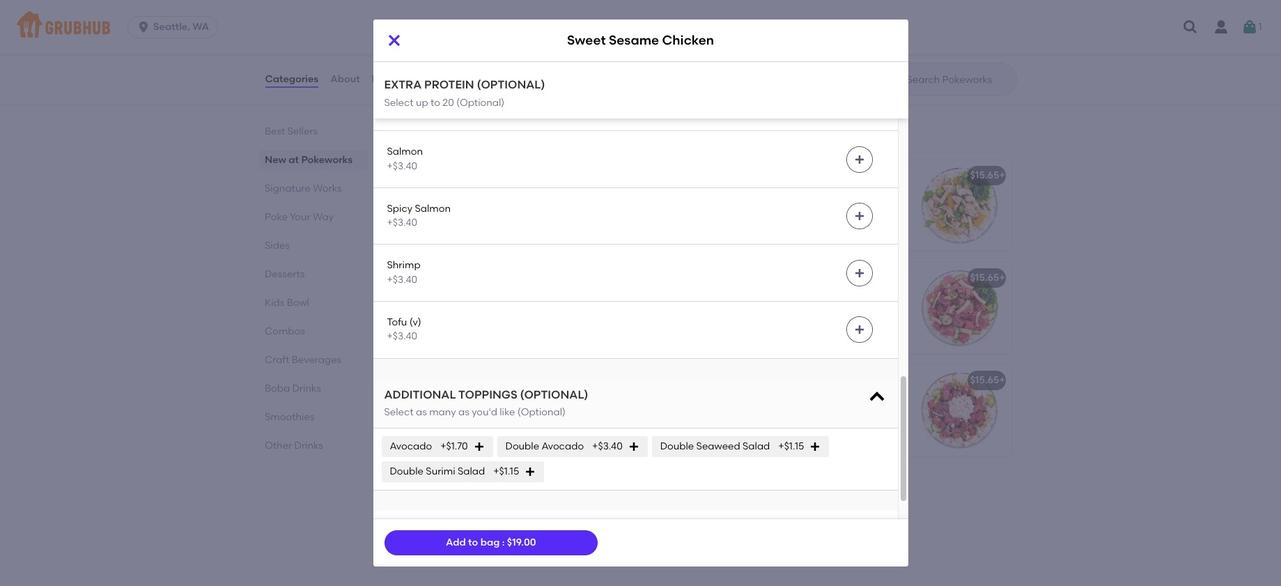 Task type: vqa. For each thing, say whether or not it's contained in the screenshot.


Task type: locate. For each thing, give the bounding box(es) containing it.
shredded down the sriracha
[[468, 334, 513, 346]]

luxe lobster bowl up tuna
[[407, 17, 493, 29]]

sesame down avocado,
[[514, 539, 551, 551]]

onion inside atlantic salmon, cucumber, sweet onion, pineapple, cilantro, ponzu fresh flavor, seaweed salad, green onion, sesame seeds, onion crisps served over a bowl of white rice.
[[509, 437, 536, 448]]

a for sesame
[[463, 451, 470, 463]]

sweet inside organic firm tofu, cucumber, sweet onion, shredded kale, edamame, sweet shoyu flavor, avocado, green onion, seaweed salad, sesame seeds served over a bowl of white rice.
[[545, 497, 573, 508]]

0 vertical spatial chicken
[[719, 17, 758, 29]]

over up surimi
[[440, 451, 461, 463]]

onion inside ahi tuna, cucumber, sweet onion, edamame, sriracha aioli flavor, masago, green onion, sesame seeds, onion crisps, shredded nori served over a bowl of white rice.
[[407, 334, 433, 346]]

0 vertical spatial seaweed
[[465, 422, 508, 434]]

luxe lobster bowl image
[[595, 8, 699, 98], [595, 160, 699, 251]]

of
[[463, 348, 472, 360], [497, 451, 506, 463], [497, 553, 506, 565]]

1 horizontal spatial avocado
[[542, 441, 584, 452]]

1 vertical spatial with
[[803, 79, 823, 91]]

1 vertical spatial luxe lobster bowl
[[407, 170, 493, 181]]

over inside atlantic salmon, cucumber, sweet onion, pineapple, cilantro, ponzu fresh flavor, seaweed salad, green onion, sesame seeds, onion crisps served over a bowl of white rice.
[[440, 451, 461, 463]]

+
[[687, 17, 693, 29], [1000, 170, 1005, 181], [1000, 272, 1005, 284], [687, 374, 693, 386], [1000, 374, 1005, 386], [687, 477, 693, 489]]

additional toppings (optional) select as many as you'd like (optional)
[[384, 388, 588, 418]]

signature down at
[[264, 183, 310, 194]]

1 vertical spatial tofu
[[469, 477, 490, 489]]

rice. down nori
[[503, 348, 523, 360]]

cooked
[[421, 89, 458, 101]]

seaweed inside atlantic salmon, cucumber, sweet onion, pineapple, cilantro, ponzu fresh flavor, seaweed salad, green onion, sesame seeds, onion crisps served over a bowl of white rice.
[[465, 422, 508, 434]]

1 vertical spatial of
[[497, 451, 506, 463]]

+$1.15 for double surimi salad
[[494, 466, 519, 478]]

sweet up seeds
[[545, 497, 573, 508]]

sesame
[[512, 320, 548, 332], [438, 437, 475, 448], [514, 539, 551, 551]]

1 vertical spatial sesame
[[438, 437, 475, 448]]

$15.65 for yuzu ponzu salmon
[[658, 374, 687, 386]]

served up the double surimi salad
[[407, 451, 438, 463]]

green inside ahi tuna, cucumber, sweet onion, edamame, sriracha aioli flavor, masago, green onion, sesame seeds, onion crisps, shredded nori served over a bowl of white rice.
[[451, 320, 478, 332]]

salad,
[[510, 422, 539, 434], [483, 539, 512, 551]]

lobster inside luxe lobster bowl button
[[431, 170, 467, 181]]

shoyu down firm
[[438, 525, 467, 537]]

tofu
[[387, 316, 407, 328], [469, 477, 490, 489]]

0 vertical spatial signature
[[395, 128, 467, 145]]

drinks down craft beverages
[[292, 383, 321, 394]]

0 vertical spatial luxe lobster bowl image
[[595, 8, 699, 98]]

with down this
[[803, 79, 823, 91]]

select inside extra protein (optional) select up to 20 (optional)
[[384, 97, 414, 108]]

poke your way
[[264, 211, 333, 223]]

garnished
[[753, 79, 801, 91]]

signature
[[395, 128, 467, 145], [264, 183, 310, 194]]

luxe lobster bowl up spicy salmon +$3.40
[[407, 170, 493, 181]]

1 horizontal spatial as
[[459, 406, 470, 418]]

masago,
[[407, 320, 448, 332]]

0 horizontal spatial signature works
[[264, 183, 341, 194]]

svg image
[[137, 20, 151, 34], [854, 154, 865, 165], [474, 441, 485, 453], [525, 466, 536, 478]]

salad down the +$1.70
[[458, 466, 485, 478]]

bowl right the +$1.70
[[472, 451, 494, 463]]

white inside atlantic salmon, cucumber, sweet onion, pineapple, cilantro, ponzu fresh flavor, seaweed salad, green onion, sesame seeds, onion crisps served over a bowl of white rice.
[[508, 451, 534, 463]]

double down cilantro,
[[506, 441, 539, 452]]

1 vertical spatial edamame,
[[510, 511, 562, 523]]

spicy down the shrimp
[[407, 272, 433, 284]]

(optional) up crisps
[[518, 406, 566, 418]]

1 vertical spatial to
[[468, 536, 478, 548]]

add
[[446, 536, 466, 548]]

1 vertical spatial lobster
[[431, 170, 467, 181]]

soup
[[798, 17, 822, 29]]

rice. inside ahi tuna, cucumber, sweet onion, edamame, sriracha aioli flavor, masago, green onion, sesame seeds, onion crisps, shredded nori served over a bowl of white rice.
[[503, 348, 523, 360]]

served inside ahi tuna, cucumber, sweet onion, edamame, sriracha aioli flavor, masago, green onion, sesame seeds, onion crisps, shredded nori served over a bowl of white rice.
[[535, 334, 567, 346]]

1 vertical spatial luxe
[[407, 170, 429, 181]]

select up fresh
[[384, 406, 414, 418]]

served down organic
[[407, 553, 438, 565]]

salmon down up
[[387, 146, 423, 158]]

avocado
[[390, 441, 432, 452], [542, 441, 584, 452]]

1 horizontal spatial signature works
[[395, 128, 516, 145]]

chicken noodle soup
[[719, 17, 822, 29]]

1 horizontal spatial tofu
[[469, 477, 490, 489]]

2 select from the top
[[384, 406, 414, 418]]

0 vertical spatial seeds,
[[551, 320, 581, 332]]

sweet shoyu tofu (v)
[[407, 477, 505, 489]]

bowl down bag
[[472, 553, 494, 565]]

0 vertical spatial onion
[[407, 334, 433, 346]]

0 vertical spatial edamame,
[[407, 306, 459, 318]]

$15.65 + for umami ahi
[[971, 374, 1005, 386]]

sweet inside ahi tuna, cucumber, sweet onion, edamame, sriracha aioli flavor, masago, green onion, sesame seeds, onion crisps, shredded nori served over a bowl of white rice.
[[504, 292, 532, 304]]

+ for yuzu ponzu salmon
[[687, 374, 693, 386]]

spicy inside spicy tuna +$3.40
[[387, 32, 413, 44]]

1 horizontal spatial with
[[803, 79, 823, 91]]

+ for luxe lobster bowl
[[687, 17, 693, 29]]

+$3.40 up the shrimp
[[387, 217, 418, 229]]

seattle, wa
[[153, 21, 209, 33]]

1 luxe lobster bowl image from the top
[[595, 8, 699, 98]]

edamame,
[[407, 306, 459, 318], [510, 511, 562, 523]]

lobster for chicken noodle soup image
[[431, 17, 467, 29]]

green up seeds
[[547, 525, 574, 537]]

signature up the salmon +$3.40
[[395, 128, 467, 145]]

salmon up the toppings
[[463, 374, 499, 386]]

salmon +$3.40
[[387, 146, 423, 172]]

1 horizontal spatial flavor,
[[469, 525, 498, 537]]

0 vertical spatial drinks
[[292, 383, 321, 394]]

rice. down crisps
[[536, 451, 556, 463]]

spicy down the salmon +$3.40
[[387, 203, 413, 215]]

ahi left tuna,
[[407, 292, 422, 304]]

edamame, up avocado,
[[510, 511, 562, 523]]

0 horizontal spatial tofu
[[387, 316, 407, 328]]

warm
[[828, 65, 855, 77]]

bowl inside atlantic salmon, cucumber, sweet onion, pineapple, cilantro, ponzu fresh flavor, seaweed salad, green onion, sesame seeds, onion crisps served over a bowl of white rice.
[[472, 451, 494, 463]]

chicken left savory
[[662, 32, 714, 48]]

salad right seaweed
[[743, 441, 770, 452]]

luxe lobster bowl image for sweet sesame chicken image
[[595, 160, 699, 251]]

(v)
[[410, 316, 421, 328], [492, 477, 505, 489]]

craft
[[264, 354, 289, 366]]

white up the toppings
[[475, 348, 500, 360]]

salmon right 20
[[460, 89, 496, 101]]

(optional) inside additional toppings (optional) select as many as you'd like (optional)
[[518, 406, 566, 418]]

double for double surimi salad
[[390, 466, 424, 478]]

+$3.40 down tuna
[[387, 46, 418, 58]]

spicy left tuna
[[387, 32, 413, 44]]

0 vertical spatial rice.
[[503, 348, 523, 360]]

0 vertical spatial tofu
[[387, 316, 407, 328]]

ponzu up crisps
[[532, 408, 560, 420]]

0 vertical spatial of
[[463, 348, 472, 360]]

double left seaweed
[[660, 441, 694, 452]]

seaweed inside organic firm tofu, cucumber, sweet onion, shredded kale, edamame, sweet shoyu flavor, avocado, green onion, seaweed salad, sesame seeds served over a bowl of white rice.
[[438, 539, 481, 551]]

2 luxe lobster bowl image from the top
[[595, 160, 699, 251]]

flavor, inside atlantic salmon, cucumber, sweet onion, pineapple, cilantro, ponzu fresh flavor, seaweed salad, green onion, sesame seeds, onion crisps served over a bowl of white rice.
[[434, 422, 463, 434]]

kids bowl
[[264, 297, 309, 309]]

(v) up 'kale,'
[[492, 477, 505, 489]]

tofu up tofu,
[[469, 477, 490, 489]]

1 button
[[1242, 15, 1262, 40]]

ponzu up the 'salmon,'
[[431, 374, 460, 386]]

smoothies
[[264, 411, 314, 423]]

1 vertical spatial salad
[[458, 466, 485, 478]]

over down add
[[440, 553, 461, 565]]

cucumber, up 'kale,'
[[492, 497, 543, 508]]

1 vertical spatial shoyu
[[438, 525, 467, 537]]

sesame inside ahi tuna, cucumber, sweet onion, edamame, sriracha aioli flavor, masago, green onion, sesame seeds, onion crisps, shredded nori served over a bowl of white rice.
[[512, 320, 548, 332]]

luxe lobster bowl button
[[398, 160, 699, 251]]

of inside atlantic salmon, cucumber, sweet onion, pineapple, cilantro, ponzu fresh flavor, seaweed salad, green onion, sesame seeds, onion crisps served over a bowl of white rice.
[[497, 451, 506, 463]]

as down the 'salmon,'
[[459, 406, 470, 418]]

lobster right the salmon +$3.40
[[431, 170, 467, 181]]

+$3.40 inside the salmon +$3.40
[[387, 160, 418, 172]]

of down crisps,
[[463, 348, 472, 360]]

rice.
[[503, 348, 523, 360], [536, 451, 556, 463], [536, 553, 556, 565]]

0 horizontal spatial chicken
[[662, 32, 714, 48]]

crisps
[[538, 437, 565, 448]]

noodle
[[760, 17, 795, 29]]

desserts
[[264, 268, 304, 280]]

2 vertical spatial sweet
[[545, 497, 573, 508]]

seeds
[[553, 539, 580, 551]]

add to bag : $19.00
[[446, 536, 536, 548]]

+$3.40 inside tofu (v) +$3.40
[[387, 331, 418, 342]]

green down warm at right top
[[825, 79, 853, 91]]

over for onion
[[407, 348, 427, 360]]

a
[[429, 348, 436, 360], [463, 451, 470, 463], [463, 553, 470, 565]]

(optional) inside additional toppings (optional) select as many as you'd like (optional)
[[520, 388, 588, 401]]

your
[[289, 211, 310, 223]]

0 horizontal spatial (optional)
[[456, 97, 505, 108]]

luxe for sweet sesame chicken image
[[407, 170, 429, 181]]

like
[[500, 406, 515, 418]]

a inside atlantic salmon, cucumber, sweet onion, pineapple, cilantro, ponzu fresh flavor, seaweed salad, green onion, sesame seeds, onion crisps served over a bowl of white rice.
[[463, 451, 470, 463]]

luxe up spicy salmon +$3.40
[[407, 170, 429, 181]]

up
[[416, 97, 428, 108]]

0 vertical spatial salad,
[[510, 422, 539, 434]]

flavor, down 'kale,'
[[469, 525, 498, 537]]

luxe lobster bowl for sweet sesame chicken image's the luxe lobster bowl image
[[407, 170, 493, 181]]

1 luxe from the top
[[407, 17, 429, 29]]

a down crisps,
[[429, 348, 436, 360]]

1 horizontal spatial +$1.15
[[779, 441, 804, 452]]

svg image inside 1 button
[[1242, 19, 1259, 36]]

signature works up your
[[264, 183, 341, 194]]

shredded down firm
[[438, 511, 483, 523]]

1 vertical spatial drinks
[[294, 440, 323, 452]]

salad for double seaweed salad
[[743, 441, 770, 452]]

select for extra protein (optional)
[[384, 97, 414, 108]]

seattle,
[[153, 21, 190, 33]]

yuzu
[[407, 374, 429, 386]]

0 vertical spatial shoyu
[[438, 477, 467, 489]]

1 vertical spatial bowl
[[470, 170, 493, 181]]

1 vertical spatial (optional)
[[518, 406, 566, 418]]

bowl
[[470, 17, 493, 29], [470, 170, 493, 181], [287, 297, 309, 309]]

svg image
[[1183, 19, 1199, 36], [1242, 19, 1259, 36], [386, 32, 402, 49], [854, 211, 865, 222], [854, 267, 865, 279], [854, 324, 865, 335], [867, 387, 887, 407], [628, 441, 640, 453], [810, 441, 821, 453]]

organic
[[407, 497, 445, 508]]

salad, inside atlantic salmon, cucumber, sweet onion, pineapple, cilantro, ponzu fresh flavor, seaweed salad, green onion, sesame seeds, onion crisps served over a bowl of white rice.
[[510, 422, 539, 434]]

delicate
[[741, 51, 780, 63]]

(optional) right "protein"
[[477, 78, 545, 91]]

seeds,
[[551, 320, 581, 332], [477, 437, 507, 448]]

drinks right other
[[294, 440, 323, 452]]

over for sesame
[[440, 451, 461, 463]]

bowl down crisps,
[[438, 348, 461, 360]]

0 vertical spatial ponzu
[[431, 374, 460, 386]]

lobster
[[431, 17, 467, 29], [431, 170, 467, 181]]

reviews
[[372, 73, 411, 85]]

a up sweet shoyu tofu (v)
[[463, 451, 470, 463]]

sweet for aioli
[[504, 292, 532, 304]]

sweet up aioli
[[504, 292, 532, 304]]

seaweed down you'd
[[465, 422, 508, 434]]

2 vertical spatial bowl
[[472, 553, 494, 565]]

double seaweed salad
[[660, 441, 770, 452]]

0 horizontal spatial (v)
[[410, 316, 421, 328]]

rice. for nori
[[503, 348, 523, 360]]

of inside ahi tuna, cucumber, sweet onion, edamame, sriracha aioli flavor, masago, green onion, sesame seeds, onion crisps, shredded nori served over a bowl of white rice.
[[463, 348, 472, 360]]

miso
[[752, 65, 774, 77]]

served inside atlantic salmon, cucumber, sweet onion, pineapple, cilantro, ponzu fresh flavor, seaweed salad, green onion, sesame seeds, onion crisps served over a bowl of white rice.
[[407, 451, 438, 463]]

1 vertical spatial signature
[[264, 183, 310, 194]]

white inside ahi tuna, cucumber, sweet onion, edamame, sriracha aioli flavor, masago, green onion, sesame seeds, onion crisps, shredded nori served over a bowl of white rice.
[[475, 348, 500, 360]]

nori
[[515, 334, 533, 346]]

bowl for chicken noodle soup image
[[470, 17, 493, 29]]

0 horizontal spatial as
[[416, 406, 427, 418]]

shredded inside ahi tuna, cucumber, sweet onion, edamame, sriracha aioli flavor, masago, green onion, sesame seeds, onion crisps, shredded nori served over a bowl of white rice.
[[468, 334, 513, 346]]

sweet inside atlantic salmon, cucumber, sweet onion, pineapple, cilantro, ponzu fresh flavor, seaweed salad, green onion, sesame seeds, onion crisps served over a bowl of white rice.
[[539, 394, 566, 406]]

bowl for sweet sesame chicken image
[[470, 170, 493, 181]]

luxe lobster bowl
[[407, 17, 493, 29], [407, 170, 493, 181]]

ahi inside ahi tuna, cucumber, sweet onion, edamame, sriracha aioli flavor, masago, green onion, sesame seeds, onion crisps, shredded nori served over a bowl of white rice.
[[407, 292, 422, 304]]

onion left crisps
[[509, 437, 536, 448]]

spicy inside spicy salmon +$3.40
[[387, 203, 413, 215]]

tofu down shrimp +$3.40
[[387, 316, 407, 328]]

luxe
[[407, 17, 429, 29], [407, 170, 429, 181]]

(optional) up crisps
[[520, 388, 588, 401]]

2 vertical spatial over
[[440, 553, 461, 565]]

sweet down organic
[[407, 525, 436, 537]]

spicy for spicy salmon
[[387, 203, 413, 215]]

bowl inside luxe lobster bowl button
[[470, 170, 493, 181]]

bowl
[[438, 348, 461, 360], [472, 451, 494, 463], [472, 553, 494, 565]]

over
[[407, 348, 427, 360], [440, 451, 461, 463], [440, 553, 461, 565]]

sides
[[264, 240, 290, 252]]

1 vertical spatial chicken
[[662, 32, 714, 48]]

+$1.15
[[779, 441, 804, 452], [494, 466, 519, 478]]

surimi
[[426, 466, 455, 478]]

served inside organic firm tofu, cucumber, sweet onion, shredded kale, edamame, sweet shoyu flavor, avocado, green onion, seaweed salad, sesame seeds served over a bowl of white rice.
[[407, 553, 438, 565]]

double
[[506, 441, 539, 452], [660, 441, 694, 452], [390, 466, 424, 478]]

seeds, inside ahi tuna, cucumber, sweet onion, edamame, sriracha aioli flavor, masago, green onion, sesame seeds, onion crisps, shredded nori served over a bowl of white rice.
[[551, 320, 581, 332]]

0 vertical spatial over
[[407, 348, 427, 360]]

salmon down the salmon +$3.40
[[415, 203, 451, 215]]

1 vertical spatial signature works
[[264, 183, 341, 194]]

2 vertical spatial flavor,
[[469, 525, 498, 537]]

bowl for seeds,
[[472, 451, 494, 463]]

works down extra protein (optional) select up to 20 (optional) on the left top
[[470, 128, 516, 145]]

ahi
[[435, 272, 451, 284], [407, 292, 422, 304], [756, 374, 772, 386]]

shredded inside organic firm tofu, cucumber, sweet onion, shredded kale, edamame, sweet shoyu flavor, avocado, green onion, seaweed salad, sesame seeds served over a bowl of white rice.
[[438, 511, 483, 523]]

1 vertical spatial rice.
[[536, 451, 556, 463]]

of down cilantro,
[[497, 451, 506, 463]]

cucumber, inside ahi tuna, cucumber, sweet onion, edamame, sriracha aioli flavor, masago, green onion, sesame seeds, onion crisps, shredded nori served over a bowl of white rice.
[[451, 292, 502, 304]]

lobster for sweet sesame chicken image
[[431, 170, 467, 181]]

savory
[[719, 37, 751, 49]]

beverages
[[292, 354, 341, 366]]

0 horizontal spatial to
[[431, 97, 440, 108]]

2 shoyu from the top
[[438, 525, 467, 537]]

0 vertical spatial shredded
[[468, 334, 513, 346]]

0 vertical spatial select
[[384, 97, 414, 108]]

sweet inside organic firm tofu, cucumber, sweet onion, shredded kale, edamame, sweet shoyu flavor, avocado, green onion, seaweed salad, sesame seeds served over a bowl of white rice.
[[407, 525, 436, 537]]

new
[[264, 154, 286, 166]]

sweet
[[567, 32, 606, 48], [407, 477, 436, 489], [407, 525, 436, 537]]

2 luxe lobster bowl from the top
[[407, 170, 493, 181]]

0 horizontal spatial +$1.15
[[494, 466, 519, 478]]

0 vertical spatial bowl
[[438, 348, 461, 360]]

0 horizontal spatial ahi
[[407, 292, 422, 304]]

(optional) inside extra protein (optional) select up to 20 (optional)
[[477, 78, 545, 91]]

2 vertical spatial rice.
[[536, 553, 556, 565]]

sesame down the pineapple, at the left
[[438, 437, 475, 448]]

seaweed down firm
[[438, 539, 481, 551]]

2 vertical spatial of
[[497, 553, 506, 565]]

savory chicken breast combined with delicate ramen noodles and our savory miso broth. this warm noodle soup is garnished with green onions.
[[719, 37, 892, 91]]

bowl inside ahi tuna, cucumber, sweet onion, edamame, sriracha aioli flavor, masago, green onion, sesame seeds, onion crisps, shredded nori served over a bowl of white rice.
[[438, 348, 461, 360]]

drinks
[[292, 383, 321, 394], [294, 440, 323, 452]]

select
[[384, 97, 414, 108], [384, 406, 414, 418]]

1 vertical spatial ponzu
[[532, 408, 560, 420]]

2 vertical spatial sesame
[[514, 539, 551, 551]]

1 lobster from the top
[[431, 17, 467, 29]]

shoyu up firm
[[438, 477, 467, 489]]

to
[[431, 97, 440, 108], [468, 536, 478, 548]]

0 vertical spatial luxe lobster bowl
[[407, 17, 493, 29]]

1 vertical spatial seeds,
[[477, 437, 507, 448]]

a inside ahi tuna, cucumber, sweet onion, edamame, sriracha aioli flavor, masago, green onion, sesame seeds, onion crisps, shredded nori served over a bowl of white rice.
[[429, 348, 436, 360]]

umami ahi image
[[907, 365, 1011, 456]]

tofu inside tofu (v) +$3.40
[[387, 316, 407, 328]]

(optional) for extra protein (optional)
[[477, 78, 545, 91]]

spicy
[[387, 32, 413, 44], [387, 203, 413, 215], [407, 272, 433, 284]]

+$3.40 up yuzu
[[387, 331, 418, 342]]

1 luxe lobster bowl from the top
[[407, 17, 493, 29]]

of down :
[[497, 553, 506, 565]]

1 vertical spatial select
[[384, 406, 414, 418]]

a down add
[[463, 553, 470, 565]]

sweet up organic
[[407, 477, 436, 489]]

+$1.15 for double seaweed salad
[[779, 441, 804, 452]]

white down cilantro,
[[508, 451, 534, 463]]

+$3.40 down flame-
[[387, 103, 418, 115]]

white down $19.00
[[508, 553, 534, 565]]

0 vertical spatial bowl
[[470, 17, 493, 29]]

(optional)
[[477, 78, 545, 91], [520, 388, 588, 401]]

0 vertical spatial sweet
[[567, 32, 606, 48]]

as down "atlantic"
[[416, 406, 427, 418]]

select inside additional toppings (optional) select as many as you'd like (optional)
[[384, 406, 414, 418]]

over inside ahi tuna, cucumber, sweet onion, edamame, sriracha aioli flavor, masago, green onion, sesame seeds, onion crisps, shredded nori served over a bowl of white rice.
[[407, 348, 427, 360]]

1 horizontal spatial onion
[[509, 437, 536, 448]]

works
[[470, 128, 516, 145], [313, 183, 341, 194]]

1 vertical spatial sweet
[[539, 394, 566, 406]]

lobster up tuna
[[431, 17, 467, 29]]

luxe inside button
[[407, 170, 429, 181]]

1 vertical spatial ahi
[[407, 292, 422, 304]]

luxe lobster bowl inside button
[[407, 170, 493, 181]]

1 select from the top
[[384, 97, 414, 108]]

1 vertical spatial bowl
[[472, 451, 494, 463]]

1 vertical spatial flavor,
[[434, 422, 463, 434]]

wa
[[192, 21, 209, 33]]

sweet for sweet shoyu tofu (v)
[[407, 477, 436, 489]]

cucumber, up the sriracha
[[451, 292, 502, 304]]

2 lobster from the top
[[431, 170, 467, 181]]

0 vertical spatial salad
[[743, 441, 770, 452]]

0 vertical spatial spicy
[[387, 32, 413, 44]]

0 vertical spatial sesame
[[512, 320, 548, 332]]

rice. inside atlantic salmon, cucumber, sweet onion, pineapple, cilantro, ponzu fresh flavor, seaweed salad, green onion, sesame seeds, onion crisps served over a bowl of white rice.
[[536, 451, 556, 463]]

1 vertical spatial spicy
[[387, 203, 413, 215]]

onion down masago, at the bottom of the page
[[407, 334, 433, 346]]

0 horizontal spatial onion
[[407, 334, 433, 346]]

is
[[744, 79, 751, 91]]

2 luxe from the top
[[407, 170, 429, 181]]

with up savory
[[719, 51, 739, 63]]

2 vertical spatial served
[[407, 553, 438, 565]]

0 vertical spatial ahi
[[435, 272, 451, 284]]

signature works down 20
[[395, 128, 516, 145]]

1 horizontal spatial to
[[468, 536, 478, 548]]

green up crisps
[[541, 422, 569, 434]]

to left 20
[[431, 97, 440, 108]]

0 horizontal spatial double
[[390, 466, 424, 478]]

works down pokeworks
[[313, 183, 341, 194]]

+$3.40 up spicy salmon +$3.40
[[387, 160, 418, 172]]

ahi right umami
[[756, 374, 772, 386]]

with
[[719, 51, 739, 63], [803, 79, 823, 91]]

1
[[1259, 21, 1262, 33]]

cucumber, inside atlantic salmon, cucumber, sweet onion, pineapple, cilantro, ponzu fresh flavor, seaweed salad, green onion, sesame seeds, onion crisps served over a bowl of white rice.
[[486, 394, 536, 406]]

2 horizontal spatial flavor,
[[526, 306, 555, 318]]

salad for double surimi salad
[[458, 466, 485, 478]]

white for onion
[[508, 451, 534, 463]]

spicy ahi image
[[595, 263, 699, 354]]

0 vertical spatial with
[[719, 51, 739, 63]]

$15.65 + for sweet shoyu tofu (v)
[[658, 477, 693, 489]]

1 vertical spatial onion
[[509, 437, 536, 448]]

1 horizontal spatial edamame,
[[510, 511, 562, 523]]

1 horizontal spatial salad
[[743, 441, 770, 452]]

kids
[[264, 297, 284, 309]]

of for seeds,
[[497, 451, 506, 463]]

(optional) for additional toppings (optional)
[[520, 388, 588, 401]]

cucumber, up like
[[486, 394, 536, 406]]

to left bag
[[468, 536, 478, 548]]

2 vertical spatial a
[[463, 553, 470, 565]]

select down the extra
[[384, 97, 414, 108]]

chicken up savory
[[719, 17, 758, 29]]

$15.65 for umami ahi
[[971, 374, 1000, 386]]

2 as from the left
[[459, 406, 470, 418]]

1 vertical spatial salad,
[[483, 539, 512, 551]]

over up yuzu
[[407, 348, 427, 360]]

$15.65 + for luxe lobster bowl
[[658, 17, 693, 29]]

2 horizontal spatial ahi
[[756, 374, 772, 386]]

green up crisps,
[[451, 320, 478, 332]]

rice. down seeds
[[536, 553, 556, 565]]

1 vertical spatial seaweed
[[438, 539, 481, 551]]

onion
[[407, 334, 433, 346], [509, 437, 536, 448]]

1 horizontal spatial ponzu
[[532, 408, 560, 420]]

sesame up nori
[[512, 320, 548, 332]]

+$3.40 down the shrimp
[[387, 274, 418, 286]]

extra
[[384, 78, 422, 91]]

served right nori
[[535, 334, 567, 346]]

0 horizontal spatial flavor,
[[434, 422, 463, 434]]

(optional) right 20
[[456, 97, 505, 108]]

1 vertical spatial shredded
[[438, 511, 483, 523]]

best sellers
[[264, 125, 317, 137]]

cucumber, for cilantro,
[[486, 394, 536, 406]]

sweet left sesame
[[567, 32, 606, 48]]

sweet up crisps
[[539, 394, 566, 406]]

luxe up tuna
[[407, 17, 429, 29]]



Task type: describe. For each thing, give the bounding box(es) containing it.
$19.00
[[507, 536, 536, 548]]

kale,
[[485, 511, 507, 523]]

sweet for sweet sesame chicken
[[567, 32, 606, 48]]

0 horizontal spatial ponzu
[[431, 374, 460, 386]]

double for double avocado
[[506, 441, 539, 452]]

noodles
[[815, 51, 853, 63]]

+$3.40 inside spicy salmon +$3.40
[[387, 217, 418, 229]]

0 horizontal spatial signature
[[264, 183, 310, 194]]

tofu,
[[469, 497, 490, 508]]

and
[[855, 51, 874, 63]]

boba drinks
[[264, 383, 321, 394]]

+ for sweet shoyu tofu (v)
[[687, 477, 693, 489]]

(v) inside tofu (v) +$3.40
[[410, 316, 421, 328]]

green inside organic firm tofu, cucumber, sweet onion, shredded kale, edamame, sweet shoyu flavor, avocado, green onion, seaweed salad, sesame seeds served over a bowl of white rice.
[[547, 525, 574, 537]]

1 vertical spatial (v)
[[492, 477, 505, 489]]

double for double seaweed salad
[[660, 441, 694, 452]]

edamame, inside ahi tuna, cucumber, sweet onion, edamame, sriracha aioli flavor, masago, green onion, sesame seeds, onion crisps, shredded nori served over a bowl of white rice.
[[407, 306, 459, 318]]

yuzu ponzu salmon
[[407, 374, 499, 386]]

sweet sesame chicken image
[[907, 160, 1011, 251]]

combined
[[825, 37, 873, 49]]

ahi for spicy ahi
[[435, 272, 451, 284]]

tuna,
[[424, 292, 449, 304]]

other
[[264, 440, 292, 452]]

atlantic
[[407, 394, 444, 406]]

1 horizontal spatial works
[[470, 128, 516, 145]]

umami
[[719, 374, 754, 386]]

shrimp
[[387, 260, 421, 271]]

1 as from the left
[[416, 406, 427, 418]]

fresh
[[407, 422, 432, 434]]

atlantic salmon, cucumber, sweet onion, pineapple, cilantro, ponzu fresh flavor, seaweed salad, green onion, sesame seeds, onion crisps served over a bowl of white rice.
[[407, 394, 569, 463]]

ponzu inside atlantic salmon, cucumber, sweet onion, pineapple, cilantro, ponzu fresh flavor, seaweed salad, green onion, sesame seeds, onion crisps served over a bowl of white rice.
[[532, 408, 560, 420]]

savory
[[719, 65, 750, 77]]

seeds, inside atlantic salmon, cucumber, sweet onion, pineapple, cilantro, ponzu fresh flavor, seaweed salad, green onion, sesame seeds, onion crisps served over a bowl of white rice.
[[477, 437, 507, 448]]

way
[[313, 211, 333, 223]]

flavor, inside ahi tuna, cucumber, sweet onion, edamame, sriracha aioli flavor, masago, green onion, sesame seeds, onion crisps, shredded nori served over a bowl of white rice.
[[526, 306, 555, 318]]

$15.65 + for yuzu ponzu salmon
[[658, 374, 693, 386]]

white for shredded
[[475, 348, 500, 360]]

combos
[[264, 325, 305, 337]]

broth.
[[777, 65, 805, 77]]

(optional) inside extra protein (optional) select up to 20 (optional)
[[456, 97, 505, 108]]

0 horizontal spatial works
[[313, 183, 341, 194]]

a inside organic firm tofu, cucumber, sweet onion, shredded kale, edamame, sweet shoyu flavor, avocado, green onion, seaweed salad, sesame seeds served over a bowl of white rice.
[[463, 553, 470, 565]]

sweet shoyu tofu (v) image
[[595, 468, 699, 558]]

edamame, inside organic firm tofu, cucumber, sweet onion, shredded kale, edamame, sweet shoyu flavor, avocado, green onion, seaweed salad, sesame seeds served over a bowl of white rice.
[[510, 511, 562, 523]]

to inside extra protein (optional) select up to 20 (optional)
[[431, 97, 440, 108]]

crisps,
[[435, 334, 465, 346]]

double surimi salad
[[390, 466, 485, 478]]

+$3.40 inside shrimp +$3.40
[[387, 274, 418, 286]]

$15.65 for luxe lobster bowl
[[658, 17, 687, 29]]

1 horizontal spatial signature
[[395, 128, 467, 145]]

aioli
[[503, 306, 524, 318]]

pineapple,
[[438, 408, 488, 420]]

of inside organic firm tofu, cucumber, sweet onion, shredded kale, edamame, sweet shoyu flavor, avocado, green onion, seaweed salad, sesame seeds served over a bowl of white rice.
[[497, 553, 506, 565]]

2 avocado from the left
[[542, 441, 584, 452]]

2 vertical spatial spicy
[[407, 272, 433, 284]]

drinks for other drinks
[[294, 440, 323, 452]]

double avocado
[[506, 441, 584, 452]]

extra protein (optional) select up to 20 (optional)
[[384, 78, 545, 108]]

protein
[[424, 78, 474, 91]]

ahi tuna, cucumber, sweet onion, edamame, sriracha aioli flavor, masago, green onion, sesame seeds, onion crisps, shredded nori served over a bowl of white rice.
[[407, 292, 581, 360]]

organic firm tofu, cucumber, sweet onion, shredded kale, edamame, sweet shoyu flavor, avocado, green onion, seaweed salad, sesame seeds served over a bowl of white rice.
[[407, 497, 580, 565]]

luxe for chicken noodle soup image
[[407, 17, 429, 29]]

new at pokeworks
[[264, 154, 352, 166]]

breast
[[792, 37, 823, 49]]

ramen
[[782, 51, 813, 63]]

cucumber, for sriracha
[[451, 292, 502, 304]]

salmon inside flame-cooked salmon +$3.40
[[460, 89, 496, 101]]

sweet sesame chicken
[[567, 32, 714, 48]]

rice. for crisps
[[536, 451, 556, 463]]

luxe lobster bowl image for chicken noodle soup image
[[595, 8, 699, 98]]

sesame inside atlantic salmon, cucumber, sweet onion, pineapple, cilantro, ponzu fresh flavor, seaweed salad, green onion, sesame seeds, onion crisps served over a bowl of white rice.
[[438, 437, 475, 448]]

hawaiian ahi image
[[907, 263, 1011, 354]]

salmon inside spicy salmon +$3.40
[[415, 203, 451, 215]]

served for onion,
[[407, 451, 438, 463]]

seaweed
[[697, 441, 741, 452]]

sesame
[[609, 32, 659, 48]]

yuzu ponzu salmon image
[[595, 365, 699, 456]]

sesame inside organic firm tofu, cucumber, sweet onion, shredded kale, edamame, sweet shoyu flavor, avocado, green onion, seaweed salad, sesame seeds served over a bowl of white rice.
[[514, 539, 551, 551]]

:
[[502, 536, 505, 548]]

1 shoyu from the top
[[438, 477, 467, 489]]

spicy for spicy tuna
[[387, 32, 413, 44]]

our
[[876, 51, 892, 63]]

+$3.40 inside flame-cooked salmon +$3.40
[[387, 103, 418, 115]]

boba
[[264, 383, 290, 394]]

seattle, wa button
[[128, 16, 224, 38]]

about button
[[330, 54, 361, 105]]

served for seeds,
[[535, 334, 567, 346]]

drinks for boba drinks
[[292, 383, 321, 394]]

chicken
[[753, 37, 790, 49]]

pokeworks
[[301, 154, 352, 166]]

bowl for crisps,
[[438, 348, 461, 360]]

1 avocado from the left
[[390, 441, 432, 452]]

of for crisps,
[[463, 348, 472, 360]]

spicy tuna +$3.40
[[387, 32, 438, 58]]

green inside atlantic salmon, cucumber, sweet onion, pineapple, cilantro, ponzu fresh flavor, seaweed salad, green onion, sesame seeds, onion crisps served over a bowl of white rice.
[[541, 422, 569, 434]]

you'd
[[472, 406, 497, 418]]

cucumber, inside organic firm tofu, cucumber, sweet onion, shredded kale, edamame, sweet shoyu flavor, avocado, green onion, seaweed salad, sesame seeds served over a bowl of white rice.
[[492, 497, 543, 508]]

sweet for ponzu
[[539, 394, 566, 406]]

categories button
[[264, 54, 319, 105]]

+ for umami ahi
[[1000, 374, 1005, 386]]

at
[[288, 154, 299, 166]]

spicy ahi
[[407, 272, 451, 284]]

bowl inside organic firm tofu, cucumber, sweet onion, shredded kale, edamame, sweet shoyu flavor, avocado, green onion, seaweed salad, sesame seeds served over a bowl of white rice.
[[472, 553, 494, 565]]

1 horizontal spatial chicken
[[719, 17, 758, 29]]

a for onion
[[429, 348, 436, 360]]

additional
[[384, 388, 456, 401]]

+$3.40 inside spicy tuna +$3.40
[[387, 46, 418, 58]]

soup
[[719, 79, 742, 91]]

firm
[[448, 497, 466, 508]]

sellers
[[287, 125, 317, 137]]

green inside savory chicken breast combined with delicate ramen noodles and our savory miso broth. this warm noodle soup is garnished with green onions.
[[825, 79, 853, 91]]

salad, inside organic firm tofu, cucumber, sweet onion, shredded kale, edamame, sweet shoyu flavor, avocado, green onion, seaweed salad, sesame seeds served over a bowl of white rice.
[[483, 539, 512, 551]]

0 vertical spatial signature works
[[395, 128, 516, 145]]

tofu (v) +$3.40
[[387, 316, 421, 342]]

svg image inside seattle, wa button
[[137, 20, 151, 34]]

white inside organic firm tofu, cucumber, sweet onion, shredded kale, edamame, sweet shoyu flavor, avocado, green onion, seaweed salad, sesame seeds served over a bowl of white rice.
[[508, 553, 534, 565]]

main navigation navigation
[[0, 0, 1282, 54]]

ahi for umami ahi
[[756, 374, 772, 386]]

flame-cooked salmon +$3.40
[[387, 89, 496, 115]]

cilantro,
[[491, 408, 529, 420]]

toppings
[[459, 388, 518, 401]]

0 horizontal spatial with
[[719, 51, 739, 63]]

shoyu inside organic firm tofu, cucumber, sweet onion, shredded kale, edamame, sweet shoyu flavor, avocado, green onion, seaweed salad, sesame seeds served over a bowl of white rice.
[[438, 525, 467, 537]]

2 vertical spatial bowl
[[287, 297, 309, 309]]

$15.65 for sweet shoyu tofu (v)
[[658, 477, 687, 489]]

flavor, inside organic firm tofu, cucumber, sweet onion, shredded kale, edamame, sweet shoyu flavor, avocado, green onion, seaweed salad, sesame seeds served over a bowl of white rice.
[[469, 525, 498, 537]]

select for additional toppings (optional)
[[384, 406, 414, 418]]

this
[[807, 65, 826, 77]]

Search Pokeworks search field
[[906, 73, 1012, 86]]

flame-
[[387, 89, 421, 101]]

best
[[264, 125, 285, 137]]

many
[[429, 406, 456, 418]]

other drinks
[[264, 440, 323, 452]]

categories
[[265, 73, 319, 85]]

rice. inside organic firm tofu, cucumber, sweet onion, shredded kale, edamame, sweet shoyu flavor, avocado, green onion, seaweed salad, sesame seeds served over a bowl of white rice.
[[536, 553, 556, 565]]

over inside organic firm tofu, cucumber, sweet onion, shredded kale, edamame, sweet shoyu flavor, avocado, green onion, seaweed salad, sesame seeds served over a bowl of white rice.
[[440, 553, 461, 565]]

sriracha
[[461, 306, 501, 318]]

+$3.40 right crisps
[[592, 441, 623, 452]]

luxe lobster bowl for the luxe lobster bowl image related to chicken noodle soup image
[[407, 17, 493, 29]]

reviews button
[[371, 54, 411, 105]]

spicy salmon +$3.40
[[387, 203, 451, 229]]

tuna
[[415, 32, 438, 44]]

chicken noodle soup image
[[907, 8, 1011, 98]]

about
[[330, 73, 360, 85]]

+$1.70
[[441, 441, 468, 452]]



